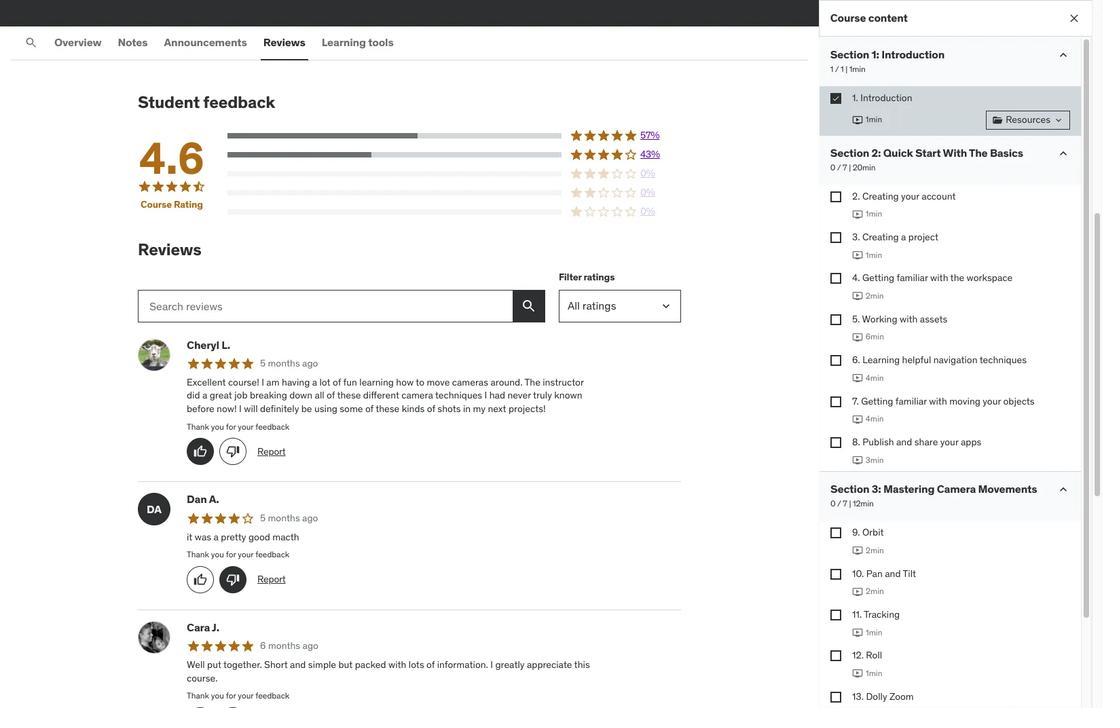 Task type: locate. For each thing, give the bounding box(es) containing it.
4min
[[866, 373, 884, 383], [866, 414, 884, 424]]

0 vertical spatial |
[[846, 64, 848, 74]]

2 0 from the top
[[831, 499, 836, 509]]

and for tilt
[[885, 568, 901, 580]]

1 5 from the top
[[260, 357, 266, 370]]

43%
[[641, 148, 660, 160]]

thank down before
[[187, 422, 209, 432]]

1 vertical spatial 0% button
[[228, 186, 681, 200]]

submit search image
[[521, 298, 537, 314]]

xsmall image left 4.
[[831, 273, 842, 284]]

3. creating a project
[[853, 231, 939, 243]]

i left greatly
[[491, 659, 493, 671]]

report for l.
[[257, 445, 286, 458]]

7 left 12min
[[843, 499, 848, 509]]

0 vertical spatial thank
[[187, 422, 209, 432]]

1 vertical spatial creating
[[863, 231, 899, 243]]

with
[[931, 272, 949, 284], [900, 313, 918, 325], [930, 395, 948, 407], [389, 659, 407, 671]]

reviews
[[263, 36, 305, 49], [138, 239, 202, 260]]

4.
[[853, 272, 860, 284]]

2 report from the top
[[257, 573, 286, 586]]

undo mark as unhelpful image
[[226, 573, 240, 587]]

report button for cheryl l.
[[257, 445, 286, 459]]

1 0% from the top
[[641, 167, 655, 179]]

1 horizontal spatial the
[[970, 146, 988, 159]]

1 thank from the top
[[187, 422, 209, 432]]

3 thank from the top
[[187, 691, 209, 701]]

1 you from the top
[[211, 422, 224, 432]]

tracking
[[864, 609, 900, 621]]

1min right play tracking icon
[[866, 627, 883, 638]]

did
[[187, 390, 200, 402]]

2 vertical spatial section
[[831, 483, 870, 496]]

4min right play learning helpful navigation techniques icon
[[866, 373, 884, 383]]

getting
[[863, 272, 895, 284], [862, 395, 894, 407]]

3 ago from the top
[[303, 640, 319, 652]]

| inside section 1: introduction 1 / 1 | 1min
[[846, 64, 848, 74]]

1 horizontal spatial 1
[[841, 64, 844, 74]]

report right undo mark as unhelpful icon
[[257, 573, 286, 586]]

1min for 12.
[[866, 668, 883, 679]]

0 vertical spatial introduction
[[882, 48, 945, 61]]

introduction right 1.
[[861, 92, 913, 104]]

2 for from the top
[[226, 550, 236, 560]]

and inside well put together. short and simple but packed with lots of information. i greatly appreciate this course.
[[290, 659, 306, 671]]

3 thank you for your feedback from the top
[[187, 691, 290, 701]]

xsmall image
[[831, 93, 842, 104], [1054, 115, 1065, 125], [831, 232, 842, 243], [831, 355, 842, 366], [831, 396, 842, 407], [831, 569, 842, 580], [831, 610, 842, 621], [831, 651, 842, 662]]

months
[[268, 357, 300, 370], [268, 512, 300, 524], [268, 640, 300, 652]]

1 vertical spatial getting
[[862, 395, 894, 407]]

xsmall image left 5.
[[831, 314, 842, 325]]

learning left tools
[[322, 36, 366, 49]]

thank you for your feedback down together. at left bottom
[[187, 691, 290, 701]]

2 vertical spatial 0%
[[641, 205, 655, 217]]

0 vertical spatial getting
[[863, 272, 895, 284]]

43% button
[[228, 148, 681, 162]]

0 vertical spatial learning
[[322, 36, 366, 49]]

course inside "sidebar" element
[[831, 11, 867, 25]]

lots
[[409, 659, 424, 671]]

7 inside section 3: mastering camera movements 0 / 7 | 12min
[[843, 499, 848, 509]]

7
[[843, 162, 848, 172], [843, 499, 848, 509]]

1 horizontal spatial learning
[[863, 354, 900, 366]]

down
[[290, 390, 313, 402]]

2 vertical spatial for
[[226, 691, 236, 701]]

and left share
[[897, 436, 913, 448]]

these down fun
[[337, 390, 361, 402]]

0 vertical spatial these
[[337, 390, 361, 402]]

report
[[257, 445, 286, 458], [257, 573, 286, 586]]

1 vertical spatial 0%
[[641, 186, 655, 198]]

movements
[[979, 483, 1038, 496]]

0 vertical spatial for
[[226, 422, 236, 432]]

job
[[234, 390, 248, 402]]

9. orbit
[[853, 527, 884, 539]]

undo mark as helpful image
[[194, 445, 207, 459]]

1 vertical spatial 5
[[260, 512, 266, 524]]

0 inside section 3: mastering camera movements 0 / 7 | 12min
[[831, 499, 836, 509]]

3 section from the top
[[831, 483, 870, 496]]

1 5 months ago from the top
[[260, 357, 318, 370]]

you down now!
[[211, 422, 224, 432]]

camera
[[937, 483, 976, 496]]

of down different
[[365, 403, 374, 415]]

2 thank from the top
[[187, 550, 209, 560]]

3.
[[853, 231, 860, 243]]

0 horizontal spatial course
[[141, 199, 172, 211]]

you down was
[[211, 550, 224, 560]]

1 vertical spatial you
[[211, 550, 224, 560]]

a right did
[[202, 390, 207, 402]]

0 horizontal spatial reviews
[[138, 239, 202, 260]]

1 vertical spatial familiar
[[896, 395, 927, 407]]

1 7 from the top
[[843, 162, 848, 172]]

lot
[[320, 376, 331, 388]]

1 vertical spatial thank
[[187, 550, 209, 560]]

in
[[463, 403, 471, 415]]

0 vertical spatial 0
[[831, 162, 836, 172]]

for for cara j.
[[226, 691, 236, 701]]

0 vertical spatial and
[[897, 436, 913, 448]]

for for cheryl l.
[[226, 422, 236, 432]]

publish
[[863, 436, 894, 448]]

1 report button from the top
[[257, 445, 286, 459]]

you for l.
[[211, 422, 224, 432]]

xsmall image for 3. creating a project
[[831, 232, 842, 243]]

will
[[244, 403, 258, 415]]

1 4min from the top
[[866, 373, 884, 383]]

xsmall image left resources
[[993, 115, 1003, 125]]

introduction right 1:
[[882, 48, 945, 61]]

cheryl l.
[[187, 338, 230, 352]]

assets
[[920, 313, 948, 325]]

section inside section 3: mastering camera movements 0 / 7 | 12min
[[831, 483, 870, 496]]

dan
[[187, 493, 207, 506]]

xsmall image left 7.
[[831, 396, 842, 407]]

search image
[[24, 36, 38, 50]]

of inside well put together. short and simple but packed with lots of information. i greatly appreciate this course.
[[427, 659, 435, 671]]

/ left 12min
[[838, 499, 841, 509]]

2:
[[872, 146, 882, 159]]

learning down 6min
[[863, 354, 900, 366]]

12min
[[853, 499, 874, 509]]

getting right 7.
[[862, 395, 894, 407]]

0 vertical spatial ago
[[302, 357, 318, 370]]

1 vertical spatial ago
[[302, 512, 318, 524]]

1 section from the top
[[831, 48, 870, 61]]

5 up good
[[260, 512, 266, 524]]

2 vertical spatial small image
[[1057, 483, 1071, 497]]

play working with assets image
[[853, 332, 863, 343]]

0 vertical spatial 0%
[[641, 167, 655, 179]]

0 left "20min"
[[831, 162, 836, 172]]

xsmall image left 3.
[[831, 232, 842, 243]]

1 vertical spatial reviews
[[138, 239, 202, 260]]

1 vertical spatial 5 months ago
[[260, 512, 318, 524]]

| left "20min"
[[849, 162, 851, 172]]

you down course.
[[211, 691, 224, 701]]

1 horizontal spatial reviews
[[263, 36, 305, 49]]

xsmall image for 9. orbit
[[831, 528, 842, 539]]

1 vertical spatial 2min
[[866, 545, 884, 556]]

1 vertical spatial for
[[226, 550, 236, 560]]

mastering
[[884, 483, 935, 496]]

play introduction image
[[853, 115, 863, 125]]

ago for j.
[[303, 640, 319, 652]]

2min right play pan and tilt icon
[[866, 586, 884, 597]]

section inside section 1: introduction 1 / 1 | 1min
[[831, 48, 870, 61]]

0 vertical spatial 5
[[260, 357, 266, 370]]

report button
[[257, 445, 286, 459], [257, 573, 286, 587]]

move
[[427, 376, 450, 388]]

course.
[[187, 672, 218, 685]]

helpful
[[903, 354, 932, 366]]

1 vertical spatial these
[[376, 403, 400, 415]]

1 2min from the top
[[866, 291, 884, 301]]

thank down course.
[[187, 691, 209, 701]]

3 for from the top
[[226, 691, 236, 701]]

1 vertical spatial small image
[[1057, 146, 1071, 160]]

play roll image
[[853, 669, 863, 680]]

creating right the 2.
[[863, 190, 899, 202]]

1 vertical spatial 4min
[[866, 414, 884, 424]]

1 months from the top
[[268, 357, 300, 370]]

Search reviews text field
[[138, 290, 513, 322]]

1 report from the top
[[257, 445, 286, 458]]

7 left "20min"
[[843, 162, 848, 172]]

0 vertical spatial section
[[831, 48, 870, 61]]

2min for orbit
[[866, 545, 884, 556]]

1 0 from the top
[[831, 162, 836, 172]]

1min for 11.
[[866, 627, 883, 638]]

4min for learning
[[866, 373, 884, 383]]

xsmall image left 6.
[[831, 355, 842, 366]]

for down together. at left bottom
[[226, 691, 236, 701]]

1 vertical spatial report button
[[257, 573, 286, 587]]

your right moving
[[983, 395, 1001, 407]]

1 ago from the top
[[302, 357, 318, 370]]

2 creating from the top
[[863, 231, 899, 243]]

small image for section 1: introduction
[[1057, 48, 1071, 62]]

months up macth
[[268, 512, 300, 524]]

/ down section 1: introduction dropdown button
[[836, 64, 839, 74]]

1 0% button from the top
[[228, 167, 681, 181]]

notes button
[[115, 26, 150, 59]]

5 months ago up 'having' in the bottom of the page
[[260, 357, 318, 370]]

0 vertical spatial thank you for your feedback
[[187, 422, 290, 432]]

2 vertical spatial /
[[838, 499, 841, 509]]

creating for a
[[863, 231, 899, 243]]

techniques up objects
[[980, 354, 1027, 366]]

2 vertical spatial thank you for your feedback
[[187, 691, 290, 701]]

xsmall image left 9.
[[831, 528, 842, 539]]

cara
[[187, 621, 210, 634]]

1 for from the top
[[226, 422, 236, 432]]

content
[[869, 11, 908, 25]]

report button right undo mark as unhelpful icon
[[257, 573, 286, 587]]

0 vertical spatial creating
[[863, 190, 899, 202]]

familiar down project
[[897, 272, 928, 284]]

1 vertical spatial learning
[[863, 354, 900, 366]]

1 horizontal spatial course
[[831, 11, 867, 25]]

for down now!
[[226, 422, 236, 432]]

section for section 2: quick start with the basics
[[831, 146, 870, 159]]

section inside section 2: quick start with the basics 0 / 7 | 20min
[[831, 146, 870, 159]]

1 vertical spatial months
[[268, 512, 300, 524]]

0 vertical spatial course
[[831, 11, 867, 25]]

2 months from the top
[[268, 512, 300, 524]]

1 vertical spatial /
[[838, 162, 841, 172]]

xsmall image for 6. learning helpful navigation techniques
[[831, 355, 842, 366]]

of right all
[[327, 390, 335, 402]]

/ inside section 2: quick start with the basics 0 / 7 | 20min
[[838, 162, 841, 172]]

3 small image from the top
[[1057, 483, 1071, 497]]

2 small image from the top
[[1057, 146, 1071, 160]]

report button right mark as unhelpful image
[[257, 445, 286, 459]]

0 left 12min
[[831, 499, 836, 509]]

your down will
[[238, 422, 254, 432]]

xsmall image left 11.
[[831, 610, 842, 621]]

xsmall image for 1. introduction
[[831, 93, 842, 104]]

1 vertical spatial section
[[831, 146, 870, 159]]

0 vertical spatial techniques
[[980, 354, 1027, 366]]

familiar for moving
[[896, 395, 927, 407]]

2 2min from the top
[[866, 545, 884, 556]]

it was a pretty good macth
[[187, 531, 299, 543]]

report button for dan a.
[[257, 573, 286, 587]]

thank you for your feedback for cheryl l.
[[187, 422, 290, 432]]

2 section from the top
[[831, 146, 870, 159]]

techniques up "in" at the bottom of the page
[[435, 390, 482, 402]]

the up truly
[[525, 376, 541, 388]]

notes
[[118, 36, 148, 49]]

0 vertical spatial you
[[211, 422, 224, 432]]

5 months ago up macth
[[260, 512, 318, 524]]

3 2min from the top
[[866, 586, 884, 597]]

xsmall image left 8.
[[831, 437, 842, 448]]

i left will
[[239, 403, 242, 415]]

familiar for the
[[897, 272, 928, 284]]

10.
[[853, 568, 864, 580]]

course for course content
[[831, 11, 867, 25]]

/ left "20min"
[[838, 162, 841, 172]]

7. getting familiar with moving your objects
[[853, 395, 1035, 407]]

6 months ago
[[260, 640, 319, 652]]

the right the with
[[970, 146, 988, 159]]

2 vertical spatial 2min
[[866, 586, 884, 597]]

section
[[831, 48, 870, 61], [831, 146, 870, 159], [831, 483, 870, 496]]

1 vertical spatial the
[[525, 376, 541, 388]]

thank you for your feedback down the pretty
[[187, 550, 290, 560]]

2 vertical spatial |
[[849, 499, 851, 509]]

the inside section 2: quick start with the basics 0 / 7 | 20min
[[970, 146, 988, 159]]

you
[[211, 422, 224, 432], [211, 550, 224, 560], [211, 691, 224, 701]]

play getting familiar with the workspace image
[[853, 291, 863, 302]]

filter
[[559, 271, 582, 283]]

information.
[[437, 659, 488, 671]]

1 horizontal spatial techniques
[[980, 354, 1027, 366]]

1 vertical spatial introduction
[[861, 92, 913, 104]]

thank you for your feedback down now!
[[187, 422, 290, 432]]

2. creating your account
[[853, 190, 956, 202]]

1 thank you for your feedback from the top
[[187, 422, 290, 432]]

0 horizontal spatial these
[[337, 390, 361, 402]]

course left the content
[[831, 11, 867, 25]]

2min for getting
[[866, 291, 884, 301]]

0 vertical spatial 7
[[843, 162, 848, 172]]

1min up 1.
[[850, 64, 866, 74]]

0 inside section 2: quick start with the basics 0 / 7 | 20min
[[831, 162, 836, 172]]

0 vertical spatial report button
[[257, 445, 286, 459]]

your down together. at left bottom
[[238, 691, 254, 701]]

3 you from the top
[[211, 691, 224, 701]]

2 report button from the top
[[257, 573, 286, 587]]

1min right play creating your account image
[[866, 209, 883, 219]]

2 vertical spatial 0% button
[[228, 205, 681, 219]]

1min inside section 1: introduction 1 / 1 | 1min
[[850, 64, 866, 74]]

section left 1:
[[831, 48, 870, 61]]

5 months ago
[[260, 357, 318, 370], [260, 512, 318, 524]]

3 months from the top
[[268, 640, 300, 652]]

play creating a project image
[[853, 250, 863, 261]]

2 thank you for your feedback from the top
[[187, 550, 290, 560]]

learning inside "sidebar" element
[[863, 354, 900, 366]]

small image for section 2: quick start with the basics
[[1057, 146, 1071, 160]]

pan
[[867, 568, 883, 580]]

| left 12min
[[849, 499, 851, 509]]

2 7 from the top
[[843, 499, 848, 509]]

6min
[[866, 332, 885, 342]]

creating
[[863, 190, 899, 202], [863, 231, 899, 243]]

xsmall image left 1.
[[831, 93, 842, 104]]

thank you for your feedback for dan a.
[[187, 550, 290, 560]]

cara j.
[[187, 621, 219, 634]]

2 1 from the left
[[841, 64, 844, 74]]

1 vertical spatial techniques
[[435, 390, 482, 402]]

a left project
[[902, 231, 907, 243]]

learning inside button
[[322, 36, 366, 49]]

0 vertical spatial report
[[257, 445, 286, 458]]

1 vertical spatial |
[[849, 162, 851, 172]]

7.
[[853, 395, 859, 407]]

these down different
[[376, 403, 400, 415]]

2min right the play orbit 'image'
[[866, 545, 884, 556]]

2 you from the top
[[211, 550, 224, 560]]

good
[[249, 531, 270, 543]]

months up short
[[268, 640, 300, 652]]

0 vertical spatial familiar
[[897, 272, 928, 284]]

with inside well put together. short and simple but packed with lots of information. i greatly appreciate this course.
[[389, 659, 407, 671]]

for down the pretty
[[226, 550, 236, 560]]

2 vertical spatial and
[[290, 659, 306, 671]]

play orbit image
[[853, 546, 863, 557]]

2 vertical spatial thank
[[187, 691, 209, 701]]

| inside section 3: mastering camera movements 0 / 7 | 12min
[[849, 499, 851, 509]]

0%
[[641, 167, 655, 179], [641, 186, 655, 198], [641, 205, 655, 217]]

0 vertical spatial 4min
[[866, 373, 884, 383]]

xsmall image
[[993, 115, 1003, 125], [831, 191, 842, 202], [831, 273, 842, 284], [831, 314, 842, 325], [831, 437, 842, 448], [831, 528, 842, 539], [831, 692, 842, 703]]

xsmall image for 13. dolly zoom
[[831, 692, 842, 703]]

overview
[[54, 36, 102, 49]]

0 vertical spatial small image
[[1057, 48, 1071, 62]]

0 vertical spatial /
[[836, 64, 839, 74]]

learning
[[322, 36, 366, 49], [863, 354, 900, 366]]

with left lots at the bottom of the page
[[389, 659, 407, 671]]

0 vertical spatial reviews
[[263, 36, 305, 49]]

orbit
[[863, 527, 884, 539]]

section up 12min
[[831, 483, 870, 496]]

mark as unhelpful image
[[226, 445, 240, 459]]

2 5 from the top
[[260, 512, 266, 524]]

0 horizontal spatial learning
[[322, 36, 366, 49]]

xsmall image left 13.
[[831, 692, 842, 703]]

0 vertical spatial the
[[970, 146, 988, 159]]

0 vertical spatial 2min
[[866, 291, 884, 301]]

creating right 3.
[[863, 231, 899, 243]]

section up "20min"
[[831, 146, 870, 159]]

0 horizontal spatial the
[[525, 376, 541, 388]]

greatly
[[496, 659, 525, 671]]

2 5 months ago from the top
[[260, 512, 318, 524]]

1 vertical spatial 0
[[831, 499, 836, 509]]

a.
[[209, 493, 219, 506]]

with
[[943, 146, 968, 159]]

4.6
[[139, 131, 205, 186]]

feedback for a.
[[256, 550, 290, 560]]

5 months ago for cheryl l.
[[260, 357, 318, 370]]

thank down was
[[187, 550, 209, 560]]

am
[[267, 376, 280, 388]]

familiar down helpful
[[896, 395, 927, 407]]

zoom
[[890, 691, 914, 703]]

small image down "close course content sidebar" icon
[[1057, 48, 1071, 62]]

of right lots at the bottom of the page
[[427, 659, 435, 671]]

1 creating from the top
[[863, 190, 899, 202]]

2 vertical spatial ago
[[303, 640, 319, 652]]

breaking
[[250, 390, 287, 402]]

announcements button
[[161, 26, 250, 59]]

ago for a.
[[302, 512, 318, 524]]

some
[[340, 403, 363, 415]]

0 vertical spatial months
[[268, 357, 300, 370]]

course rating
[[141, 199, 203, 211]]

0 vertical spatial 5 months ago
[[260, 357, 318, 370]]

3 0% from the top
[[641, 205, 655, 217]]

xsmall image left the 2.
[[831, 191, 842, 202]]

xsmall image left the 12.
[[831, 651, 842, 662]]

cheryl
[[187, 338, 219, 352]]

1 vertical spatial thank you for your feedback
[[187, 550, 290, 560]]

with left moving
[[930, 395, 948, 407]]

xsmall image right resources
[[1054, 115, 1065, 125]]

2 4min from the top
[[866, 414, 884, 424]]

student feedback
[[138, 92, 275, 113]]

5
[[260, 357, 266, 370], [260, 512, 266, 524]]

kinds
[[402, 403, 425, 415]]

1 vertical spatial and
[[885, 568, 901, 580]]

1 small image from the top
[[1057, 48, 1071, 62]]

and down 6 months ago at left
[[290, 659, 306, 671]]

1 vertical spatial report
[[257, 573, 286, 586]]

thank you for your feedback for cara j.
[[187, 691, 290, 701]]

a left lot
[[312, 376, 317, 388]]

course left rating at left
[[141, 199, 172, 211]]

5 for dan a.
[[260, 512, 266, 524]]

workspace
[[967, 272, 1013, 284]]

xsmall image left 10.
[[831, 569, 842, 580]]

techniques
[[980, 354, 1027, 366], [435, 390, 482, 402]]

57%
[[641, 129, 660, 141]]

2 vertical spatial months
[[268, 640, 300, 652]]

ago
[[302, 357, 318, 370], [302, 512, 318, 524], [303, 640, 319, 652]]

introduction inside section 1: introduction 1 / 1 | 1min
[[882, 48, 945, 61]]

1 vertical spatial course
[[141, 199, 172, 211]]

2 ago from the top
[[302, 512, 318, 524]]

small image
[[1057, 48, 1071, 62], [1057, 146, 1071, 160], [1057, 483, 1071, 497]]

resources button
[[986, 110, 1071, 129]]

0 vertical spatial 0% button
[[228, 167, 681, 181]]

section 1: introduction button
[[831, 48, 945, 61]]

8. publish and share your apps
[[853, 436, 982, 448]]

2 vertical spatial you
[[211, 691, 224, 701]]

0 horizontal spatial 1
[[831, 64, 834, 74]]

1 vertical spatial 7
[[843, 499, 848, 509]]

small image down resources dropdown button
[[1057, 146, 1071, 160]]

small image right movements
[[1057, 483, 1071, 497]]

5 up breaking
[[260, 357, 266, 370]]

1min right "play roll" image
[[866, 668, 883, 679]]

0 horizontal spatial techniques
[[435, 390, 482, 402]]



Task type: vqa. For each thing, say whether or not it's contained in the screenshot.
'Announcements' button
yes



Task type: describe. For each thing, give the bounding box(es) containing it.
dan a.
[[187, 493, 219, 506]]

appreciate
[[527, 659, 572, 671]]

known
[[555, 390, 583, 402]]

reviews inside button
[[263, 36, 305, 49]]

apps
[[961, 436, 982, 448]]

course content
[[831, 11, 908, 25]]

| inside section 2: quick start with the basics 0 / 7 | 20min
[[849, 162, 851, 172]]

thank for cheryl
[[187, 422, 209, 432]]

close course content sidebar image
[[1068, 12, 1082, 25]]

your down it was a pretty good macth
[[238, 550, 254, 560]]

your left apps
[[941, 436, 959, 448]]

xsmall image for 12. roll
[[831, 651, 842, 662]]

my
[[473, 403, 486, 415]]

techniques inside the excellent course! i am having a lot of fun learning how to move cameras around. the instructor did a great job breaking down all of these different camera techniques i had never truly known before now! i will definitely be using some of these kinds of shots in my next projects!
[[435, 390, 482, 402]]

different
[[363, 390, 399, 402]]

section 2: quick start with the basics 0 / 7 | 20min
[[831, 146, 1024, 172]]

1 1 from the left
[[831, 64, 834, 74]]

/ inside section 1: introduction 1 / 1 | 1min
[[836, 64, 839, 74]]

a right was
[[214, 531, 219, 543]]

mark as helpful image
[[194, 573, 207, 587]]

7 inside section 2: quick start with the basics 0 / 7 | 20min
[[843, 162, 848, 172]]

you for a.
[[211, 550, 224, 560]]

together.
[[224, 659, 262, 671]]

section 3: mastering camera movements button
[[831, 483, 1038, 496]]

had
[[490, 390, 505, 402]]

6. learning helpful navigation techniques
[[853, 354, 1027, 366]]

student
[[138, 92, 200, 113]]

instructor
[[543, 376, 584, 388]]

fun
[[343, 376, 357, 388]]

3 0% button from the top
[[228, 205, 681, 219]]

thank for cara
[[187, 691, 209, 701]]

i left had
[[485, 390, 487, 402]]

5.
[[853, 313, 860, 325]]

play creating your account image
[[853, 209, 863, 220]]

l.
[[222, 338, 230, 352]]

but
[[339, 659, 353, 671]]

1min for 2.
[[866, 209, 883, 219]]

tools
[[368, 36, 394, 49]]

short
[[264, 659, 288, 671]]

rating
[[174, 199, 203, 211]]

xsmall image for 8. publish and share your apps
[[831, 437, 842, 448]]

12.
[[853, 650, 864, 662]]

4. getting familiar with the workspace
[[853, 272, 1013, 284]]

xsmall image inside resources dropdown button
[[1054, 115, 1065, 125]]

course for course rating
[[141, 199, 172, 211]]

xsmall image for 4. getting familiar with the workspace
[[831, 273, 842, 284]]

4min for getting
[[866, 414, 884, 424]]

/ inside section 3: mastering camera movements 0 / 7 | 12min
[[838, 499, 841, 509]]

course!
[[228, 376, 259, 388]]

months for cheryl l.
[[268, 357, 300, 370]]

13. dolly zoom
[[853, 691, 914, 703]]

be
[[301, 403, 312, 415]]

5 for cheryl l.
[[260, 357, 266, 370]]

learning tools button
[[319, 26, 396, 59]]

roll
[[866, 650, 883, 662]]

for for dan a.
[[226, 550, 236, 560]]

3:
[[872, 483, 882, 496]]

play publish and share your apps image
[[853, 455, 863, 466]]

1min for 3.
[[866, 250, 883, 260]]

filter ratings
[[559, 271, 615, 283]]

packed
[[355, 659, 386, 671]]

pretty
[[221, 531, 246, 543]]

small image for section 3: mastering camera movements
[[1057, 483, 1071, 497]]

now!
[[217, 403, 237, 415]]

months for cara j.
[[268, 640, 300, 652]]

navigation
[[934, 354, 978, 366]]

you for j.
[[211, 691, 224, 701]]

xsmall image for 5. working with assets
[[831, 314, 842, 325]]

ago for l.
[[302, 357, 318, 370]]

of right lot
[[333, 376, 341, 388]]

well put together. short and simple but packed with lots of information. i greatly appreciate this course.
[[187, 659, 590, 685]]

next
[[488, 403, 507, 415]]

play image
[[12, 0, 28, 16]]

getting for 7.
[[862, 395, 894, 407]]

xsmall image inside resources dropdown button
[[993, 115, 1003, 125]]

1.
[[853, 92, 859, 104]]

section 3: mastering camera movements 0 / 7 | 12min
[[831, 483, 1038, 509]]

13.
[[853, 691, 864, 703]]

learning tools
[[322, 36, 394, 49]]

feedback for l.
[[256, 422, 290, 432]]

11. tracking
[[853, 609, 900, 621]]

i left am
[[262, 376, 264, 388]]

all
[[315, 390, 325, 402]]

moving
[[950, 395, 981, 407]]

i inside well put together. short and simple but packed with lots of information. i greatly appreciate this course.
[[491, 659, 493, 671]]

1:
[[872, 48, 880, 61]]

with left assets
[[900, 313, 918, 325]]

2 0% button from the top
[[228, 186, 681, 200]]

1. introduction
[[853, 92, 913, 104]]

1 horizontal spatial these
[[376, 403, 400, 415]]

using
[[314, 403, 338, 415]]

xsmall image for 10. pan and tilt
[[831, 569, 842, 580]]

and for share
[[897, 436, 913, 448]]

ratings
[[584, 271, 615, 283]]

play learning helpful navigation techniques image
[[853, 373, 863, 384]]

excellent course! i am having a lot of fun learning how to move cameras around. the instructor did a great job breaking down all of these different camera techniques i had never truly known before now! i will definitely be using some of these kinds of shots in my next projects!
[[187, 376, 584, 415]]

camera
[[402, 390, 433, 402]]

how
[[396, 376, 414, 388]]

6.
[[853, 354, 861, 366]]

having
[[282, 376, 310, 388]]

learning
[[360, 376, 394, 388]]

reviews button
[[261, 26, 308, 59]]

feedback for j.
[[256, 691, 290, 701]]

the inside the excellent course! i am having a lot of fun learning how to move cameras around. the instructor did a great job breaking down all of these different camera techniques i had never truly known before now! i will definitely be using some of these kinds of shots in my next projects!
[[525, 376, 541, 388]]

start
[[916, 146, 941, 159]]

around.
[[491, 376, 523, 388]]

overview button
[[52, 26, 104, 59]]

truly
[[533, 390, 552, 402]]

techniques inside "sidebar" element
[[980, 354, 1027, 366]]

play tracking image
[[853, 628, 863, 639]]

section for section 3: mastering camera movements
[[831, 483, 870, 496]]

creating for your
[[863, 190, 899, 202]]

section for section 1: introduction
[[831, 48, 870, 61]]

definitely
[[260, 403, 299, 415]]

report for a.
[[257, 573, 286, 586]]

announcements
[[164, 36, 247, 49]]

1min right play introduction icon
[[866, 114, 883, 124]]

2 0% from the top
[[641, 186, 655, 198]]

working
[[862, 313, 898, 325]]

this
[[574, 659, 590, 671]]

your left account
[[902, 190, 920, 202]]

well
[[187, 659, 205, 671]]

was
[[195, 531, 211, 543]]

5. working with assets
[[853, 313, 948, 325]]

sidebar element
[[819, 0, 1092, 709]]

xsmall image for 11. tracking
[[831, 610, 842, 621]]

play pan and tilt image
[[853, 587, 863, 598]]

6
[[260, 640, 266, 652]]

account
[[922, 190, 956, 202]]

share
[[915, 436, 938, 448]]

2min for pan
[[866, 586, 884, 597]]

thank for dan
[[187, 550, 209, 560]]

never
[[508, 390, 531, 402]]

xsmall image for 7. getting familiar with moving your objects
[[831, 396, 842, 407]]

with left the
[[931, 272, 949, 284]]

xsmall image for 2. creating your account
[[831, 191, 842, 202]]

it
[[187, 531, 193, 543]]

play getting familiar with moving your objects image
[[853, 414, 863, 425]]

getting for 4.
[[863, 272, 895, 284]]

5 months ago for dan a.
[[260, 512, 318, 524]]

objects
[[1004, 395, 1035, 407]]

months for dan a.
[[268, 512, 300, 524]]

basics
[[991, 146, 1024, 159]]

10. pan and tilt
[[853, 568, 916, 580]]

of right 'kinds' on the left bottom
[[427, 403, 435, 415]]



